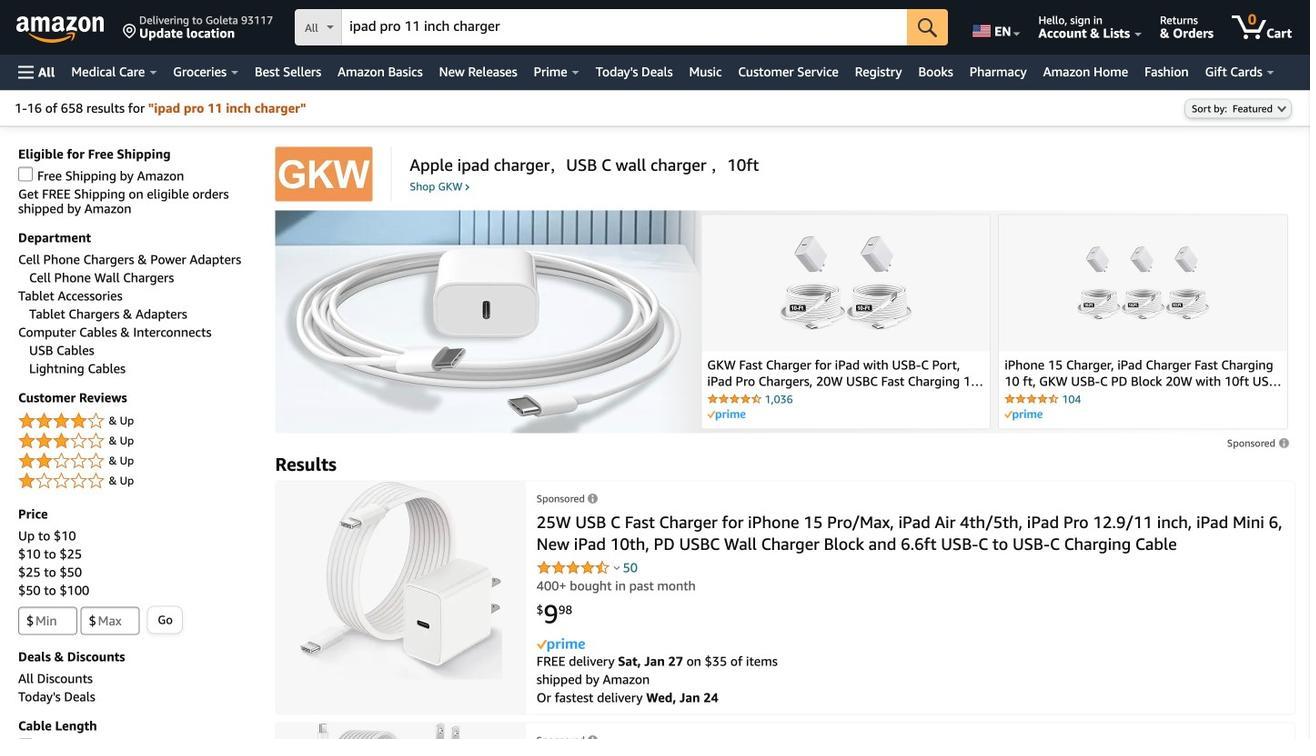 Task type: describe. For each thing, give the bounding box(es) containing it.
eligible for prime. image
[[1005, 410, 1043, 421]]

2 stars & up element
[[18, 451, 257, 473]]

dropdown image
[[1277, 105, 1286, 112]]

Min text field
[[18, 607, 77, 635]]

popover image
[[614, 566, 620, 570]]

1 star & up element
[[18, 471, 257, 493]]

Search Amazon text field
[[342, 10, 907, 45]]

eligible for prime. image
[[707, 410, 745, 421]]

2 checkbox image from the top
[[18, 739, 33, 740]]

1 checkbox image from the top
[[18, 167, 33, 181]]

Max text field
[[81, 607, 140, 635]]



Task type: locate. For each thing, give the bounding box(es) containing it.
or fastest delivery wed, jan 24 element
[[537, 690, 718, 705]]

None search field
[[295, 9, 948, 47]]

navigation navigation
[[0, 0, 1310, 90]]

amazon image
[[16, 16, 105, 44]]

checkbox image
[[18, 167, 33, 181], [18, 739, 33, 740]]

free delivery sat, jan 27 on $35 of items shipped by amazon element
[[537, 654, 778, 687]]

3 stars & up element
[[18, 431, 257, 453]]

0 vertical spatial checkbox image
[[18, 167, 33, 181]]

sponsored ad - iphone 15 charger ipad usb c charger for iphone 15/15 plus/pro max, ipad pro 12.9/11 inch, ipad air 5th/4t... image
[[317, 724, 485, 740]]

4 stars & up element
[[18, 411, 257, 433]]

sponsored ad - 25w usb c fast charger for iphone 15 pro/max, ipad air 4th/5th, ipad pro 12.9/11 inch, ipad mini 6, new ipa... image
[[300, 482, 502, 680]]

None submit
[[907, 9, 948, 45], [148, 607, 182, 634], [907, 9, 948, 45], [148, 607, 182, 634]]

none search field inside navigation navigation
[[295, 9, 948, 47]]

amazon prime image
[[537, 639, 585, 652]]

1 vertical spatial checkbox image
[[18, 739, 33, 740]]



Task type: vqa. For each thing, say whether or not it's contained in the screenshot.
'Amazon Basics Logo'
no



